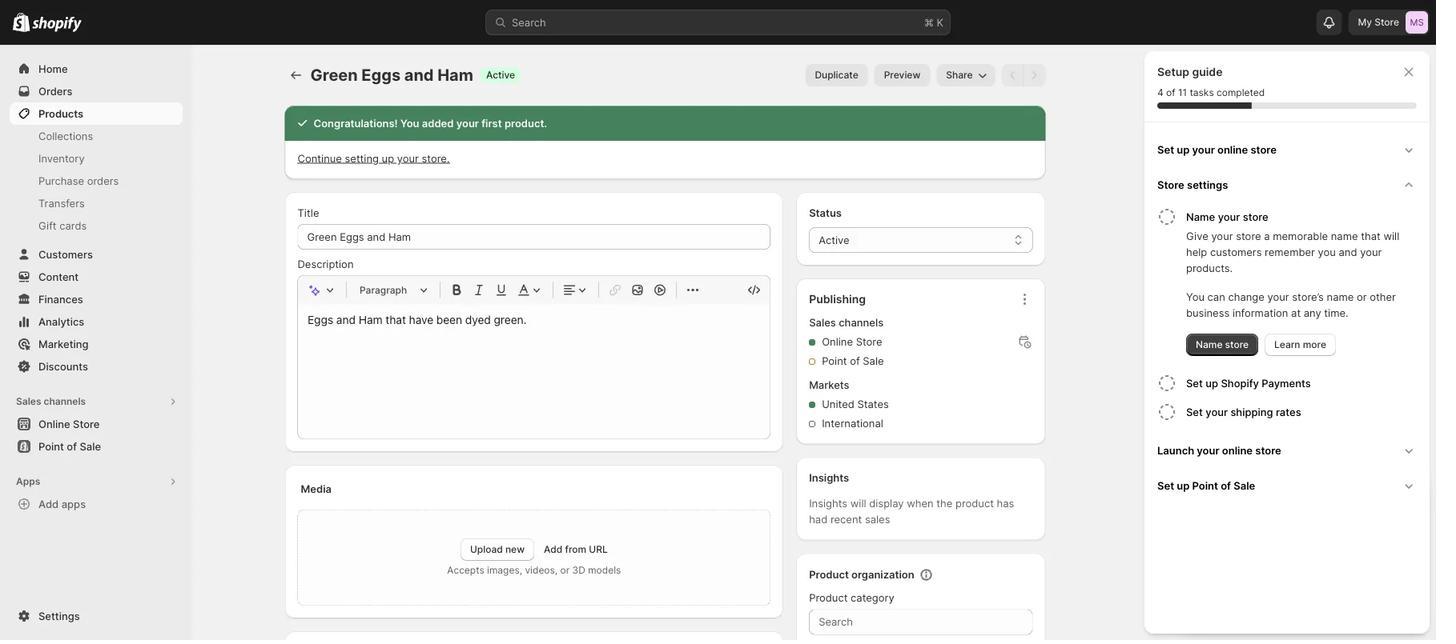 Task type: locate. For each thing, give the bounding box(es) containing it.
memorable
[[1273, 230, 1328, 242]]

1 horizontal spatial point
[[822, 355, 847, 368]]

a
[[1265, 230, 1270, 242]]

will right that
[[1384, 230, 1400, 242]]

point inside setup guide dialog
[[1193, 480, 1219, 492]]

of down launch your online store
[[1221, 480, 1232, 492]]

0 vertical spatial online
[[822, 336, 853, 349]]

0 horizontal spatial add
[[38, 498, 59, 511]]

active right ham
[[486, 69, 515, 81]]

channels down discounts
[[44, 396, 86, 408]]

1 vertical spatial or
[[560, 565, 570, 577]]

payments
[[1262, 377, 1311, 390]]

you left the added
[[401, 117, 419, 129]]

0 vertical spatial online
[[1218, 143, 1249, 156]]

store
[[1251, 143, 1277, 156], [1243, 211, 1269, 223], [1236, 230, 1262, 242], [1226, 339, 1249, 351], [1256, 445, 1282, 457]]

product.
[[505, 117, 547, 129]]

1 vertical spatial add
[[544, 544, 563, 556]]

point down launch your online store
[[1193, 480, 1219, 492]]

analytics
[[38, 316, 84, 328]]

0 horizontal spatial will
[[851, 498, 867, 510]]

your
[[456, 117, 479, 129], [1193, 143, 1215, 156], [397, 152, 419, 165], [1218, 211, 1241, 223], [1212, 230, 1234, 242], [1361, 246, 1382, 258], [1268, 291, 1290, 303], [1206, 406, 1228, 419], [1197, 445, 1220, 457]]

set right mark set your shipping rates as done "image"
[[1187, 406, 1203, 419]]

name store
[[1196, 339, 1249, 351]]

store up mark name your store as done 'image'
[[1158, 179, 1185, 191]]

online down set your shipping rates
[[1223, 445, 1253, 457]]

international
[[822, 418, 884, 430]]

had
[[809, 514, 828, 526]]

0 horizontal spatial sales channels
[[16, 396, 86, 408]]

or inside 'you can change your store's name or other business information at any time.'
[[1357, 291, 1367, 303]]

0 vertical spatial active
[[486, 69, 515, 81]]

2 product from the top
[[809, 593, 848, 605]]

up for set up shopify payments
[[1206, 377, 1219, 390]]

2 horizontal spatial point
[[1193, 480, 1219, 492]]

0 vertical spatial name
[[1331, 230, 1358, 242]]

marketing
[[38, 338, 89, 351]]

set up "store settings"
[[1158, 143, 1175, 156]]

set inside "set up your online store" 'button'
[[1158, 143, 1175, 156]]

1 horizontal spatial point of sale
[[822, 355, 884, 368]]

name inside 'you can change your store's name or other business information at any time.'
[[1327, 291, 1354, 303]]

product up product category
[[809, 569, 849, 582]]

store up the set up point of sale button in the bottom of the page
[[1256, 445, 1282, 457]]

share button
[[937, 64, 996, 87]]

online store link
[[10, 413, 183, 436]]

will inside insights will display when the product has had recent sales
[[851, 498, 867, 510]]

set your shipping rates
[[1187, 406, 1302, 419]]

will up recent
[[851, 498, 867, 510]]

discounts
[[38, 361, 88, 373]]

1 vertical spatial online store
[[38, 418, 100, 431]]

2 horizontal spatial sale
[[1234, 480, 1256, 492]]

your up 'information'
[[1268, 291, 1290, 303]]

0 vertical spatial add
[[38, 498, 59, 511]]

0 vertical spatial insights
[[809, 472, 850, 485]]

product for product category
[[809, 593, 848, 605]]

search
[[512, 16, 546, 28]]

shopify image
[[13, 12, 30, 32]]

name up you
[[1331, 230, 1358, 242]]

store's
[[1293, 291, 1324, 303]]

name up give
[[1187, 211, 1216, 223]]

orders
[[87, 175, 119, 187]]

your left store.
[[397, 152, 419, 165]]

store.
[[422, 152, 450, 165]]

settings link
[[10, 606, 183, 628]]

point of sale down online store button
[[38, 441, 101, 453]]

store inside 'button'
[[1251, 143, 1277, 156]]

insights for insights
[[809, 472, 850, 485]]

add from url button
[[544, 544, 608, 556]]

0 horizontal spatial or
[[560, 565, 570, 577]]

0 horizontal spatial online store
[[38, 418, 100, 431]]

1 vertical spatial sale
[[80, 441, 101, 453]]

channels down publishing
[[839, 317, 884, 329]]

store inside setup guide dialog
[[1158, 179, 1185, 191]]

channels
[[839, 317, 884, 329], [44, 396, 86, 408]]

sale inside setup guide dialog
[[1234, 480, 1256, 492]]

online down sales channels button
[[38, 418, 70, 431]]

orders
[[38, 85, 72, 97]]

0 vertical spatial name
[[1187, 211, 1216, 223]]

at
[[1292, 307, 1301, 319]]

1 vertical spatial you
[[1187, 291, 1205, 303]]

1 horizontal spatial active
[[819, 234, 850, 246]]

your down that
[[1361, 246, 1382, 258]]

insights
[[809, 472, 850, 485], [809, 498, 848, 510]]

2 vertical spatial point
[[1193, 480, 1219, 492]]

set your shipping rates button
[[1187, 398, 1424, 427]]

0 horizontal spatial you
[[401, 117, 419, 129]]

point
[[822, 355, 847, 368], [38, 441, 64, 453], [1193, 480, 1219, 492]]

store
[[1375, 16, 1400, 28], [1158, 179, 1185, 191], [856, 336, 883, 349], [73, 418, 100, 431]]

discounts link
[[10, 356, 183, 378]]

display
[[869, 498, 904, 510]]

the
[[937, 498, 953, 510]]

0 vertical spatial online store
[[822, 336, 883, 349]]

0 vertical spatial or
[[1357, 291, 1367, 303]]

channels inside button
[[44, 396, 86, 408]]

sales channels down publishing
[[809, 317, 884, 329]]

sale down launch your online store
[[1234, 480, 1256, 492]]

name inside button
[[1187, 211, 1216, 223]]

products
[[38, 107, 83, 120]]

0 vertical spatial sale
[[863, 355, 884, 368]]

online down publishing
[[822, 336, 853, 349]]

0 horizontal spatial channels
[[44, 396, 86, 408]]

status
[[809, 207, 842, 219]]

from
[[565, 544, 587, 556]]

remember
[[1265, 246, 1316, 258]]

0 horizontal spatial point of sale
[[38, 441, 101, 453]]

online inside button
[[38, 418, 70, 431]]

point of sale
[[822, 355, 884, 368], [38, 441, 101, 453]]

online store down sales channels button
[[38, 418, 100, 431]]

models
[[588, 565, 621, 577]]

name for time.
[[1327, 291, 1354, 303]]

will inside give your store a memorable name that will help customers remember you and your products.
[[1384, 230, 1400, 242]]

my store image
[[1406, 11, 1429, 34]]

and right you
[[1339, 246, 1358, 258]]

1 vertical spatial name
[[1327, 291, 1354, 303]]

11
[[1179, 87, 1187, 99]]

duplicate
[[815, 69, 859, 81]]

online store down publishing
[[822, 336, 883, 349]]

up up "store settings"
[[1177, 143, 1190, 156]]

store down publishing
[[856, 336, 883, 349]]

0 horizontal spatial point
[[38, 441, 64, 453]]

set right mark set up shopify payments as done image
[[1187, 377, 1203, 390]]

insights for insights will display when the product has had recent sales
[[809, 498, 848, 510]]

accepts
[[447, 565, 484, 577]]

1 horizontal spatial or
[[1357, 291, 1367, 303]]

url
[[589, 544, 608, 556]]

of
[[1167, 87, 1176, 99], [850, 355, 860, 368], [67, 441, 77, 453], [1221, 480, 1232, 492]]

set for set up point of sale
[[1158, 480, 1175, 492]]

gift cards
[[38, 220, 87, 232]]

sale up states
[[863, 355, 884, 368]]

online store inside button
[[38, 418, 100, 431]]

videos,
[[525, 565, 558, 577]]

other
[[1370, 291, 1397, 303]]

name for name store
[[1196, 339, 1223, 351]]

mark set your shipping rates as done image
[[1158, 403, 1177, 422]]

1 vertical spatial point of sale
[[38, 441, 101, 453]]

add inside button
[[38, 498, 59, 511]]

sales down discounts
[[16, 396, 41, 408]]

guide
[[1193, 65, 1223, 79]]

0 vertical spatial sales channels
[[809, 317, 884, 329]]

insights inside insights will display when the product has had recent sales
[[809, 498, 848, 510]]

1 vertical spatial sales
[[16, 396, 41, 408]]

1 vertical spatial active
[[819, 234, 850, 246]]

1 vertical spatial online
[[1223, 445, 1253, 457]]

set up your online store button
[[1151, 132, 1424, 167]]

0 vertical spatial you
[[401, 117, 419, 129]]

setup
[[1158, 65, 1190, 79]]

1 horizontal spatial channels
[[839, 317, 884, 329]]

set inside "set up shopify payments" button
[[1187, 377, 1203, 390]]

Title text field
[[298, 224, 771, 250]]

1 vertical spatial will
[[851, 498, 867, 510]]

0 vertical spatial point of sale
[[822, 355, 884, 368]]

⌘ k
[[925, 16, 944, 28]]

set inside the set up point of sale button
[[1158, 480, 1175, 492]]

customers
[[38, 248, 93, 261]]

set for set up shopify payments
[[1187, 377, 1203, 390]]

0 horizontal spatial active
[[486, 69, 515, 81]]

1 horizontal spatial will
[[1384, 230, 1400, 242]]

0 vertical spatial will
[[1384, 230, 1400, 242]]

product down the product organization at the right
[[809, 593, 848, 605]]

online store button
[[0, 413, 192, 436]]

up down launch
[[1177, 480, 1190, 492]]

share
[[946, 69, 973, 81]]

your inside 'button'
[[1193, 143, 1215, 156]]

1 horizontal spatial sales
[[809, 317, 836, 329]]

sales
[[809, 317, 836, 329], [16, 396, 41, 408]]

0 horizontal spatial sales
[[16, 396, 41, 408]]

1 vertical spatial channels
[[44, 396, 86, 408]]

set down launch
[[1158, 480, 1175, 492]]

1 product from the top
[[809, 569, 849, 582]]

sale down online store button
[[80, 441, 101, 453]]

name down business
[[1196, 339, 1223, 351]]

online inside 'button'
[[1218, 143, 1249, 156]]

0 horizontal spatial online
[[38, 418, 70, 431]]

home link
[[10, 58, 183, 80]]

set inside set your shipping rates button
[[1187, 406, 1203, 419]]

name inside give your store a memorable name that will help customers remember you and your products.
[[1331, 230, 1358, 242]]

add left from
[[544, 544, 563, 556]]

1 vertical spatial point
[[38, 441, 64, 453]]

0 horizontal spatial and
[[404, 65, 434, 85]]

2 insights from the top
[[809, 498, 848, 510]]

point of sale up the markets
[[822, 355, 884, 368]]

1 vertical spatial and
[[1339, 246, 1358, 258]]

united
[[822, 399, 855, 411]]

sales channels down discounts
[[16, 396, 86, 408]]

congratulations! you added your first product.
[[314, 117, 547, 129]]

up left 'shopify' on the right bottom of the page
[[1206, 377, 1219, 390]]

products link
[[10, 103, 183, 125]]

or left 3d
[[560, 565, 570, 577]]

or
[[1357, 291, 1367, 303], [560, 565, 570, 577]]

name up "time."
[[1327, 291, 1354, 303]]

set up shopify payments button
[[1187, 369, 1424, 398]]

active
[[486, 69, 515, 81], [819, 234, 850, 246]]

3d
[[572, 565, 586, 577]]

add apps button
[[10, 494, 183, 516]]

store left a
[[1236, 230, 1262, 242]]

of right 4
[[1167, 87, 1176, 99]]

settings
[[1187, 179, 1229, 191]]

1 horizontal spatial and
[[1339, 246, 1358, 258]]

store up store settings button
[[1251, 143, 1277, 156]]

point up the markets
[[822, 355, 847, 368]]

1 vertical spatial product
[[809, 593, 848, 605]]

1 horizontal spatial online store
[[822, 336, 883, 349]]

0 vertical spatial point
[[822, 355, 847, 368]]

point up apps
[[38, 441, 64, 453]]

orders link
[[10, 80, 183, 103]]

active for status
[[819, 234, 850, 246]]

will
[[1384, 230, 1400, 242], [851, 498, 867, 510]]

your down name your store at the top of the page
[[1212, 230, 1234, 242]]

1 vertical spatial online
[[38, 418, 70, 431]]

online store
[[822, 336, 883, 349], [38, 418, 100, 431]]

you up business
[[1187, 291, 1205, 303]]

add left apps
[[38, 498, 59, 511]]

shopify image
[[32, 16, 82, 32]]

set for set up your online store
[[1158, 143, 1175, 156]]

product
[[809, 569, 849, 582], [809, 593, 848, 605]]

up inside 'button'
[[1177, 143, 1190, 156]]

added
[[422, 117, 454, 129]]

previous image
[[1005, 67, 1021, 83]]

your left "first"
[[456, 117, 479, 129]]

next image
[[1027, 67, 1043, 83]]

1 insights from the top
[[809, 472, 850, 485]]

name for and
[[1331, 230, 1358, 242]]

1 horizontal spatial add
[[544, 544, 563, 556]]

setup guide dialog
[[1145, 51, 1430, 635]]

2 vertical spatial sale
[[1234, 480, 1256, 492]]

sales
[[865, 514, 891, 526]]

active down the status
[[819, 234, 850, 246]]

1 vertical spatial sales channels
[[16, 396, 86, 408]]

and left ham
[[404, 65, 434, 85]]

1 vertical spatial insights
[[809, 498, 848, 510]]

set for set your shipping rates
[[1187, 406, 1203, 419]]

0 vertical spatial product
[[809, 569, 849, 582]]

1 horizontal spatial you
[[1187, 291, 1205, 303]]

1 vertical spatial name
[[1196, 339, 1223, 351]]

add for add apps
[[38, 498, 59, 511]]

sales channels button
[[10, 391, 183, 413]]

sales down publishing
[[809, 317, 836, 329]]

your up settings
[[1193, 143, 1215, 156]]

or left other
[[1357, 291, 1367, 303]]

mark set up shopify payments as done image
[[1158, 374, 1177, 393]]

up right the setting on the left top of page
[[382, 152, 394, 165]]

online up settings
[[1218, 143, 1249, 156]]

green
[[310, 65, 358, 85]]

images,
[[487, 565, 522, 577]]

sale
[[863, 355, 884, 368], [80, 441, 101, 453], [1234, 480, 1256, 492]]

0 horizontal spatial sale
[[80, 441, 101, 453]]



Task type: vqa. For each thing, say whether or not it's contained in the screenshot.
Launch your online store
yes



Task type: describe. For each thing, give the bounding box(es) containing it.
up for set up point of sale
[[1177, 480, 1190, 492]]

eggs
[[362, 65, 401, 85]]

name store link
[[1187, 334, 1259, 357]]

title
[[298, 207, 319, 219]]

collections
[[38, 130, 93, 142]]

you inside 'you can change your store's name or other business information at any time.'
[[1187, 291, 1205, 303]]

product for product organization
[[809, 569, 849, 582]]

when
[[907, 498, 934, 510]]

learn more
[[1275, 339, 1327, 351]]

store up 'shopify' on the right bottom of the page
[[1226, 339, 1249, 351]]

⌘
[[925, 16, 934, 28]]

customers
[[1211, 246, 1262, 258]]

your left shipping
[[1206, 406, 1228, 419]]

point of sale link
[[10, 436, 183, 458]]

launch your online store button
[[1151, 433, 1424, 469]]

learn
[[1275, 339, 1301, 351]]

set up your online store
[[1158, 143, 1277, 156]]

paragraph
[[360, 284, 407, 296]]

set up shopify payments
[[1187, 377, 1311, 390]]

0 vertical spatial sales
[[809, 317, 836, 329]]

change
[[1229, 291, 1265, 303]]

united states
[[822, 399, 889, 411]]

new
[[506, 544, 525, 556]]

has
[[997, 498, 1015, 510]]

store inside give your store a memorable name that will help customers remember you and your products.
[[1236, 230, 1262, 242]]

finances
[[38, 293, 83, 306]]

up for set up your online store
[[1177, 143, 1190, 156]]

name for name your store
[[1187, 211, 1216, 223]]

you
[[1318, 246, 1336, 258]]

store right my
[[1375, 16, 1400, 28]]

shipping
[[1231, 406, 1274, 419]]

your right launch
[[1197, 445, 1220, 457]]

markets
[[809, 379, 850, 392]]

ham
[[438, 65, 473, 85]]

launch your online store
[[1158, 445, 1282, 457]]

name your store element
[[1155, 228, 1424, 357]]

of down online store button
[[67, 441, 77, 453]]

recent
[[831, 514, 862, 526]]

upload new
[[470, 544, 525, 556]]

apps
[[16, 476, 40, 488]]

gift cards link
[[10, 215, 183, 237]]

store up a
[[1243, 211, 1269, 223]]

product organization
[[809, 569, 915, 582]]

and inside give your store a memorable name that will help customers remember you and your products.
[[1339, 246, 1358, 258]]

4 of 11 tasks completed
[[1158, 87, 1265, 99]]

products.
[[1187, 262, 1233, 274]]

Product category text field
[[809, 610, 1033, 636]]

of up united states
[[850, 355, 860, 368]]

learn more link
[[1265, 334, 1336, 357]]

tasks
[[1190, 87, 1214, 99]]

launch
[[1158, 445, 1195, 457]]

information
[[1233, 307, 1289, 319]]

description
[[298, 258, 354, 270]]

store settings
[[1158, 179, 1229, 191]]

mark name your store as done image
[[1158, 208, 1177, 227]]

continue
[[298, 152, 342, 165]]

0 vertical spatial and
[[404, 65, 434, 85]]

1 horizontal spatial sales channels
[[809, 317, 884, 329]]

home
[[38, 62, 68, 75]]

upload
[[470, 544, 503, 556]]

online inside button
[[1223, 445, 1253, 457]]

k
[[937, 16, 944, 28]]

your inside 'you can change your store's name or other business information at any time.'
[[1268, 291, 1290, 303]]

transfers link
[[10, 192, 183, 215]]

category
[[851, 593, 895, 605]]

completed
[[1217, 87, 1265, 99]]

set up point of sale
[[1158, 480, 1256, 492]]

paragraph button
[[353, 281, 433, 300]]

0 vertical spatial channels
[[839, 317, 884, 329]]

marketing link
[[10, 333, 183, 356]]

product
[[956, 498, 994, 510]]

time.
[[1325, 307, 1349, 319]]

store down sales channels button
[[73, 418, 100, 431]]

insights will display when the product has had recent sales
[[809, 498, 1015, 526]]

setup guide
[[1158, 65, 1223, 79]]

business
[[1187, 307, 1230, 319]]

name your store
[[1187, 211, 1269, 223]]

1 horizontal spatial online
[[822, 336, 853, 349]]

set up point of sale button
[[1151, 469, 1424, 504]]

apps
[[61, 498, 86, 511]]

purchase orders link
[[10, 170, 183, 192]]

cards
[[59, 220, 87, 232]]

first
[[482, 117, 502, 129]]

you can change your store's name or other business information at any time.
[[1187, 291, 1397, 319]]

point of sale inside button
[[38, 441, 101, 453]]

product category
[[809, 593, 895, 605]]

rates
[[1276, 406, 1302, 419]]

that
[[1361, 230, 1381, 242]]

states
[[858, 399, 889, 411]]

add apps
[[38, 498, 86, 511]]

help
[[1187, 246, 1208, 258]]

analytics link
[[10, 311, 183, 333]]

1 horizontal spatial sale
[[863, 355, 884, 368]]

give
[[1187, 230, 1209, 242]]

sales inside button
[[16, 396, 41, 408]]

finances link
[[10, 288, 183, 311]]

settings
[[38, 611, 80, 623]]

collections link
[[10, 125, 183, 147]]

active for green eggs and ham
[[486, 69, 515, 81]]

can
[[1208, 291, 1226, 303]]

sales channels inside button
[[16, 396, 86, 408]]

any
[[1304, 307, 1322, 319]]

add for add from url
[[544, 544, 563, 556]]

media
[[301, 483, 332, 496]]

content link
[[10, 266, 183, 288]]

your up customers at right
[[1218, 211, 1241, 223]]

4
[[1158, 87, 1164, 99]]

my store
[[1358, 16, 1400, 28]]



